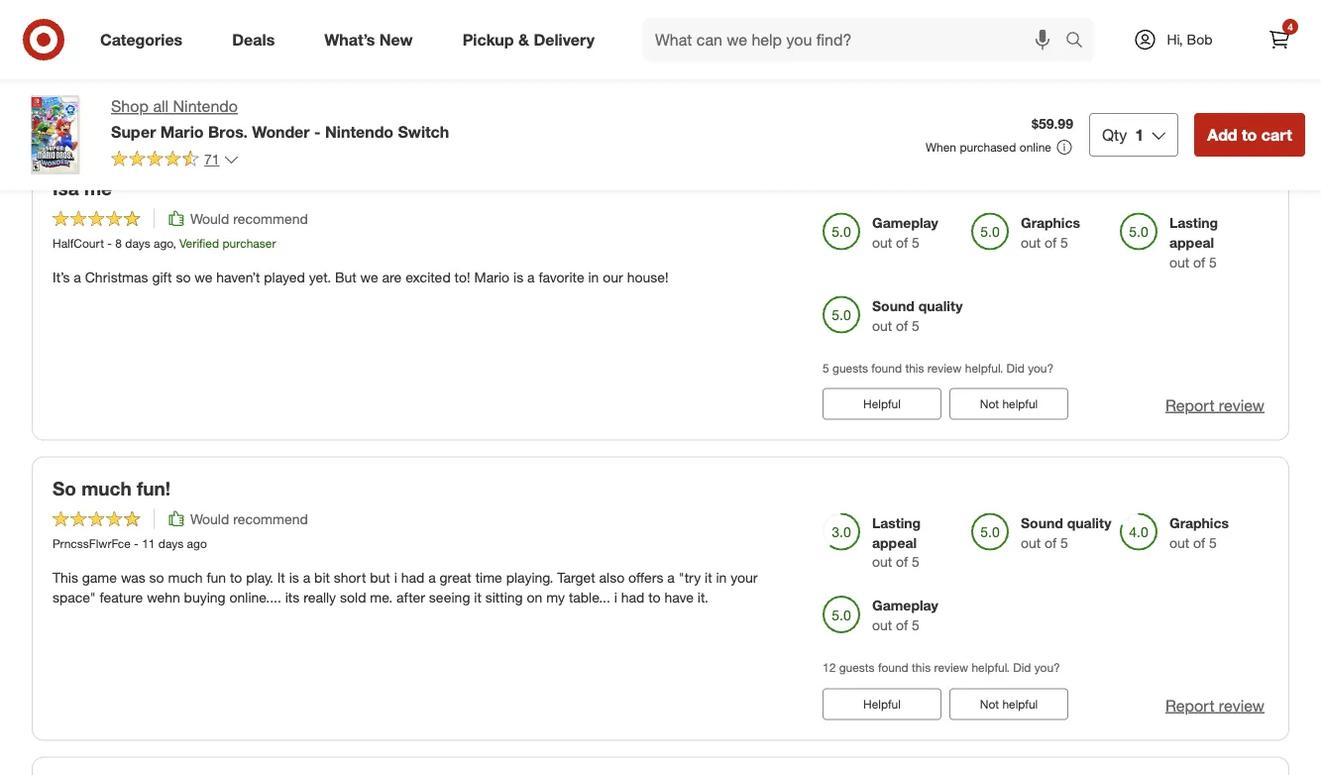 Task type: describe. For each thing, give the bounding box(es) containing it.
*additional accessories may be required for multiplayer mode. sold separately.
[[419, 182, 902, 197]]

13
[[823, 60, 836, 75]]

on inside this game was so much fun to play. it is a bit short but i had a great time playing. target also offers a "try it in your space" feature wehn buying online.... its really sold me. after seeing it sitting on my table... i had to have it.
[[527, 588, 543, 606]]

three
[[144, 105, 175, 120]]

play.
[[246, 568, 273, 586]]

halfcourt
[[53, 235, 104, 250]]

recommend for so much fun!
[[233, 510, 308, 527]]

0 vertical spatial so
[[176, 268, 191, 286]]

experience
[[584, 105, 652, 120]]

ago for 11
[[187, 536, 207, 550]]

a inside 'team up with up to three friends locally* and gather around one nintendo switch system to experience the game-bending wonder effects together as you tackle courses as a team and help each other on your way to the goal pole.'
[[1079, 105, 1087, 120]]

around
[[343, 105, 386, 120]]

ago for 8
[[154, 235, 173, 250]]

your inside this game was so much fun to play. it is a bit short but i had a great time playing. target also offers a "try it in your space" feature wehn buying online.... its really sold me. after seeing it sitting on my table... i had to have it.
[[731, 568, 758, 586]]

categories link
[[83, 18, 207, 61]]

excited
[[406, 268, 451, 286]]

game-
[[679, 105, 718, 120]]

would for isa me
[[190, 210, 229, 227]]

this
[[53, 568, 78, 586]]

not helpful for isa me
[[980, 397, 1038, 411]]

0 horizontal spatial quality
[[919, 297, 963, 314]]

cart
[[1262, 125, 1293, 144]]

1 vertical spatial graphics
[[1170, 514, 1229, 531]]

team
[[1090, 105, 1121, 120]]

- inside the "shop all nintendo super mario bros. wonder - nintendo switch"
[[314, 122, 321, 141]]

its
[[285, 588, 300, 606]]

system
[[521, 105, 565, 120]]

sitting
[[485, 588, 523, 606]]

is inside this game was so much fun to play. it is a bit short but i had a great time playing. target also offers a "try it in your space" feature wehn buying online.... its really sold me. after seeing it sitting on my table... i had to have it.
[[289, 568, 299, 586]]

buying
[[184, 588, 226, 606]]

1 we from the left
[[195, 268, 212, 286]]

,
[[173, 235, 176, 250]]

space"
[[53, 588, 96, 606]]

sold
[[340, 588, 366, 606]]

target
[[557, 568, 595, 586]]

0 vertical spatial you?
[[1035, 60, 1060, 75]]

one
[[390, 105, 413, 120]]

super
[[111, 122, 156, 141]]

deals link
[[215, 18, 300, 61]]

what's new link
[[308, 18, 438, 61]]

me.
[[370, 588, 393, 606]]

but
[[335, 268, 357, 286]]

2 we from the left
[[360, 268, 378, 286]]

may
[[566, 182, 593, 197]]

together
[[868, 105, 919, 120]]

a left favorite
[[527, 268, 535, 286]]

for
[[670, 182, 687, 197]]

add to cart button
[[1195, 113, 1305, 157]]

out of 5
[[872, 16, 920, 34]]

way
[[595, 124, 619, 140]]

bros.
[[208, 122, 248, 141]]

favorite
[[539, 268, 584, 286]]

offers
[[629, 568, 664, 586]]

tackle
[[968, 105, 1004, 120]]

fun!
[[137, 477, 171, 500]]

are
[[382, 268, 402, 286]]

what's
[[324, 30, 375, 49]]

helpful for isa me
[[1003, 397, 1038, 411]]

0 vertical spatial graphics
[[1021, 214, 1080, 231]]

0 vertical spatial did
[[1013, 60, 1031, 75]]

0 vertical spatial found
[[878, 60, 909, 75]]

report for so much fun!
[[1166, 696, 1215, 715]]

house!
[[627, 268, 669, 286]]

team up with up to three friends locally* and gather around one nintendo switch system to experience the game-bending wonder effects together as you tackle courses as a team and help each other on your way to the goal pole.
[[23, 105, 1298, 140]]

this game was so much fun to play. it is a bit short but i had a great time playing. target also offers a "try it in your space" feature wehn buying online.... its really sold me. after seeing it sitting on my table... i had to have it.
[[53, 568, 758, 606]]

not for so much fun!
[[980, 697, 999, 712]]

1 gameplay from the top
[[872, 214, 938, 231]]

playing.
[[506, 568, 554, 586]]

1 and from the left
[[272, 105, 296, 120]]

with
[[80, 105, 105, 120]]

*additional
[[419, 182, 485, 197]]

courses
[[1008, 105, 1057, 120]]

friends
[[179, 105, 221, 120]]

add to cart
[[1208, 125, 1293, 144]]

qty
[[1102, 125, 1127, 144]]

0 vertical spatial guests
[[839, 60, 875, 75]]

would recommend for so much fun!
[[190, 510, 308, 527]]

so inside this game was so much fun to play. it is a bit short but i had a great time playing. target also offers a "try it in your space" feature wehn buying online.... its really sold me. after seeing it sitting on my table... i had to have it.
[[149, 568, 164, 586]]

1 up from the left
[[61, 105, 77, 120]]

would recommend for isa me
[[190, 210, 308, 227]]

report review for isa me
[[1166, 396, 1265, 415]]

prncssflwrfce
[[53, 536, 131, 550]]

1 report review from the top
[[1166, 95, 1265, 115]]

2 as from the left
[[1060, 105, 1075, 120]]

not helpful for so much fun!
[[980, 697, 1038, 712]]

really
[[303, 588, 336, 606]]

be
[[596, 182, 612, 197]]

it's
[[53, 268, 70, 286]]

required
[[616, 182, 667, 197]]

11
[[142, 536, 155, 550]]

goal
[[662, 124, 691, 140]]

all
[[153, 97, 169, 116]]

to right fun
[[230, 568, 242, 586]]

What can we help you find? suggestions appear below search field
[[643, 18, 1071, 61]]

2 gameplay out of 5 from the top
[[872, 597, 938, 634]]

2 gameplay from the top
[[872, 597, 938, 614]]

bit
[[314, 568, 330, 586]]

1 horizontal spatial mario
[[474, 268, 510, 286]]

effects
[[824, 105, 864, 120]]

purchased
[[960, 140, 1016, 155]]

our
[[603, 268, 623, 286]]

deals
[[232, 30, 275, 49]]

feature
[[100, 588, 143, 606]]

0 horizontal spatial sound
[[872, 297, 915, 314]]

a left "try
[[667, 568, 675, 586]]

1 vertical spatial it
[[474, 588, 482, 606]]

1 horizontal spatial sound
[[1021, 514, 1063, 531]]

helpful for so much fun!
[[863, 697, 901, 712]]

this for so much fun!
[[912, 660, 931, 675]]

qty 1
[[1102, 125, 1144, 144]]

you
[[942, 105, 964, 120]]

days for 11
[[158, 536, 184, 550]]

add
[[1208, 125, 1238, 144]]

1 vertical spatial lasting
[[872, 514, 921, 531]]

&
[[518, 30, 529, 49]]

multiplayer
[[690, 182, 758, 197]]

0 vertical spatial helpful.
[[972, 60, 1010, 75]]

1 vertical spatial the
[[639, 124, 658, 140]]

1 vertical spatial lasting appeal out of 5
[[872, 514, 921, 571]]

"try
[[679, 568, 701, 586]]

1 vertical spatial quality
[[1067, 514, 1112, 531]]

71
[[204, 151, 220, 168]]

4 link
[[1258, 18, 1302, 61]]

so
[[53, 477, 76, 500]]

pickup
[[463, 30, 514, 49]]

0 vertical spatial sound quality out of 5
[[872, 297, 963, 334]]

found for so much fun!
[[878, 660, 909, 675]]

to right way
[[623, 124, 635, 140]]

1 horizontal spatial graphics out of 5
[[1170, 514, 1229, 551]]

1 report review button from the top
[[1166, 94, 1265, 116]]

0 vertical spatial this
[[912, 60, 931, 75]]

helpful button for isa me
[[823, 388, 942, 420]]

hi, bob
[[1167, 31, 1213, 48]]

on inside 'team up with up to three friends locally* and gather around one nintendo switch system to experience the game-bending wonder effects together as you tackle courses as a team and help each other on your way to the goal pole.'
[[1252, 105, 1267, 120]]

but
[[370, 568, 390, 586]]

0 vertical spatial lasting
[[1170, 214, 1218, 231]]

0 vertical spatial the
[[656, 105, 675, 120]]

1 horizontal spatial nintendo
[[325, 122, 394, 141]]

to down 'offers'
[[649, 588, 661, 606]]

to inside button
[[1242, 125, 1257, 144]]

1 vertical spatial sound quality out of 5
[[1021, 514, 1112, 551]]

report review for so much fun!
[[1166, 696, 1265, 715]]



Task type: vqa. For each thing, say whether or not it's contained in the screenshot.
middle the 2
no



Task type: locate. For each thing, give the bounding box(es) containing it.
2 vertical spatial report
[[1166, 696, 1215, 715]]

2 would from the top
[[190, 510, 229, 527]]

helpful button for so much fun!
[[823, 688, 942, 720]]

wonder inside the "shop all nintendo super mario bros. wonder - nintendo switch"
[[252, 122, 310, 141]]

1 horizontal spatial lasting appeal out of 5
[[1170, 214, 1218, 271]]

2 vertical spatial guests
[[839, 660, 875, 675]]

help
[[1152, 105, 1178, 120]]

1 vertical spatial helpful
[[1003, 697, 1038, 712]]

1 helpful button from the top
[[823, 388, 942, 420]]

helpful button down the 5 guests found this review helpful. did you?
[[823, 388, 942, 420]]

2 report from the top
[[1166, 396, 1215, 415]]

guests for isa me
[[833, 360, 868, 375]]

0 vertical spatial lasting appeal out of 5
[[1170, 214, 1218, 271]]

as right courses
[[1060, 105, 1075, 120]]

1 horizontal spatial we
[[360, 268, 378, 286]]

to right system
[[569, 105, 580, 120]]

2 horizontal spatial -
[[314, 122, 321, 141]]

so much fun!
[[53, 477, 171, 500]]

3 report from the top
[[1166, 696, 1215, 715]]

0 vertical spatial it
[[705, 568, 712, 586]]

this for isa me
[[905, 360, 924, 375]]

1 horizontal spatial wonder
[[772, 105, 820, 120]]

0 vertical spatial had
[[401, 568, 425, 586]]

as
[[923, 105, 938, 120], [1060, 105, 1075, 120]]

report for isa me
[[1166, 396, 1215, 415]]

- left 8
[[107, 235, 112, 250]]

switch down one
[[398, 122, 449, 141]]

and left gather
[[272, 105, 296, 120]]

would recommend up purchaser
[[190, 210, 308, 227]]

found
[[878, 60, 909, 75], [872, 360, 902, 375], [878, 660, 909, 675]]

helpful.
[[972, 60, 1010, 75], [965, 360, 1003, 375], [972, 660, 1010, 675]]

much up buying
[[168, 568, 203, 586]]

1 vertical spatial so
[[149, 568, 164, 586]]

1 vertical spatial helpful.
[[965, 360, 1003, 375]]

is left favorite
[[514, 268, 524, 286]]

0 horizontal spatial switch
[[398, 122, 449, 141]]

0 vertical spatial not helpful button
[[950, 388, 1069, 420]]

switch inside the "shop all nintendo super mario bros. wonder - nintendo switch"
[[398, 122, 449, 141]]

isa
[[53, 177, 79, 200]]

3 report review from the top
[[1166, 696, 1265, 715]]

ago up gift
[[154, 235, 173, 250]]

0 vertical spatial helpful
[[863, 397, 901, 411]]

0 vertical spatial sound
[[872, 297, 915, 314]]

0 horizontal spatial nintendo
[[173, 97, 238, 116]]

2 recommend from the top
[[233, 510, 308, 527]]

1 vertical spatial report
[[1166, 396, 1215, 415]]

1 vertical spatial you?
[[1028, 360, 1054, 375]]

separately.
[[835, 182, 902, 197]]

1 horizontal spatial had
[[621, 588, 645, 606]]

2 vertical spatial -
[[134, 536, 139, 550]]

wonder left effects
[[772, 105, 820, 120]]

would recommend
[[190, 210, 308, 227], [190, 510, 308, 527]]

i right "but"
[[394, 568, 397, 586]]

0 vertical spatial graphics out of 5
[[1021, 214, 1080, 251]]

2 report review from the top
[[1166, 396, 1265, 415]]

after
[[397, 588, 425, 606]]

not
[[980, 397, 999, 411], [980, 697, 999, 712]]

0 vertical spatial helpful
[[1003, 397, 1038, 411]]

1 not helpful button from the top
[[950, 388, 1069, 420]]

would recommend up play.
[[190, 510, 308, 527]]

on
[[1252, 105, 1267, 120], [527, 588, 543, 606]]

0 vertical spatial not helpful
[[980, 397, 1038, 411]]

1 gameplay out of 5 from the top
[[872, 214, 938, 251]]

had up after
[[401, 568, 425, 586]]

helpful down 12 guests found this review helpful. did you?
[[863, 697, 901, 712]]

0 horizontal spatial appeal
[[872, 534, 917, 551]]

a left bit
[[303, 568, 310, 586]]

mario down friends
[[160, 122, 204, 141]]

was
[[121, 568, 145, 586]]

when
[[926, 140, 957, 155]]

prncssflwrfce - 11 days ago
[[53, 536, 207, 550]]

1 vertical spatial appeal
[[872, 534, 917, 551]]

the up goal
[[656, 105, 675, 120]]

1 vertical spatial helpful button
[[823, 688, 942, 720]]

1 vertical spatial gameplay
[[872, 597, 938, 614]]

it
[[705, 568, 712, 586], [474, 588, 482, 606]]

so up wehn
[[149, 568, 164, 586]]

much inside this game was so much fun to play. it is a bit short but i had a great time playing. target also offers a "try it in your space" feature wehn buying online.... its really sold me. after seeing it sitting on my table... i had to have it.
[[168, 568, 203, 586]]

0 horizontal spatial i
[[394, 568, 397, 586]]

0 horizontal spatial graphics
[[1021, 214, 1080, 231]]

2 up from the left
[[109, 105, 124, 120]]

1 vertical spatial not helpful
[[980, 697, 1038, 712]]

mario inside the "shop all nintendo super mario bros. wonder - nintendo switch"
[[160, 122, 204, 141]]

up
[[61, 105, 77, 120], [109, 105, 124, 120]]

search
[[1057, 32, 1104, 51]]

helpful for isa me
[[863, 397, 901, 411]]

0 vertical spatial gameplay out of 5
[[872, 214, 938, 251]]

1 horizontal spatial switch
[[476, 105, 517, 120]]

delivery
[[534, 30, 595, 49]]

1 vertical spatial your
[[731, 568, 758, 586]]

haven't
[[216, 268, 260, 286]]

would up verified
[[190, 210, 229, 227]]

1 horizontal spatial in
[[716, 568, 727, 586]]

accessories
[[489, 182, 562, 197]]

found for isa me
[[872, 360, 902, 375]]

wehn
[[147, 588, 180, 606]]

not helpful down the 5 guests found this review helpful. did you?
[[980, 397, 1038, 411]]

helpful
[[1003, 397, 1038, 411], [1003, 697, 1038, 712]]

wonder inside 'team up with up to three friends locally* and gather around one nintendo switch system to experience the game-bending wonder effects together as you tackle courses as a team and help each other on your way to the goal pole.'
[[772, 105, 820, 120]]

0 vertical spatial is
[[514, 268, 524, 286]]

ago
[[154, 235, 173, 250], [187, 536, 207, 550]]

1 helpful from the top
[[1003, 397, 1038, 411]]

- down gather
[[314, 122, 321, 141]]

did for so much fun!
[[1013, 660, 1031, 675]]

as left you
[[923, 105, 938, 120]]

2 helpful from the top
[[1003, 697, 1038, 712]]

on up add to cart
[[1252, 105, 1267, 120]]

you? for isa me
[[1028, 360, 1054, 375]]

had
[[401, 568, 425, 586], [621, 588, 645, 606]]

report review button for isa me
[[1166, 394, 1265, 417]]

1 vertical spatial report review
[[1166, 396, 1265, 415]]

would for so much fun!
[[190, 510, 229, 527]]

report review
[[1166, 95, 1265, 115], [1166, 396, 1265, 415], [1166, 696, 1265, 715]]

2 report review button from the top
[[1166, 394, 1265, 417]]

so right gift
[[176, 268, 191, 286]]

pickup & delivery
[[463, 30, 595, 49]]

0 horizontal spatial graphics out of 5
[[1021, 214, 1080, 251]]

recommend up purchaser
[[233, 210, 308, 227]]

new
[[380, 30, 413, 49]]

switch inside 'team up with up to three friends locally* and gather around one nintendo switch system to experience the game-bending wonder effects together as you tackle courses as a team and help each other on your way to the goal pole.'
[[476, 105, 517, 120]]

2 vertical spatial report review button
[[1166, 694, 1265, 717]]

not helpful down 12 guests found this review helpful. did you?
[[980, 697, 1038, 712]]

in right "try
[[716, 568, 727, 586]]

not helpful button down 12 guests found this review helpful. did you?
[[950, 688, 1069, 720]]

time
[[475, 568, 502, 586]]

1 recommend from the top
[[233, 210, 308, 227]]

not helpful
[[980, 397, 1038, 411], [980, 697, 1038, 712]]

0 horizontal spatial -
[[107, 235, 112, 250]]

2 helpful from the top
[[863, 697, 901, 712]]

you? for so much fun!
[[1035, 660, 1060, 675]]

0 horizontal spatial in
[[588, 268, 599, 286]]

sold
[[804, 182, 832, 197]]

gameplay out of 5 up 12 guests found this review helpful. did you?
[[872, 597, 938, 634]]

0 vertical spatial report
[[1166, 95, 1215, 115]]

up right with
[[109, 105, 124, 120]]

1 vertical spatial on
[[527, 588, 543, 606]]

is
[[514, 268, 524, 286], [289, 568, 299, 586]]

fun
[[207, 568, 226, 586]]

0 vertical spatial quality
[[919, 297, 963, 314]]

a right it's at the left of the page
[[74, 268, 81, 286]]

1 horizontal spatial i
[[614, 588, 617, 606]]

1 vertical spatial ago
[[187, 536, 207, 550]]

quality
[[919, 297, 963, 314], [1067, 514, 1112, 531]]

a left great
[[428, 568, 436, 586]]

not down the 5 guests found this review helpful. did you?
[[980, 397, 999, 411]]

had down 'offers'
[[621, 588, 645, 606]]

my
[[546, 588, 565, 606]]

each
[[1182, 105, 1212, 120]]

0 vertical spatial switch
[[476, 105, 517, 120]]

1 horizontal spatial lasting
[[1170, 214, 1218, 231]]

12
[[823, 660, 836, 675]]

0 horizontal spatial your
[[731, 568, 758, 586]]

not for isa me
[[980, 397, 999, 411]]

2 would recommend from the top
[[190, 510, 308, 527]]

1
[[1135, 125, 1144, 144]]

i down also
[[614, 588, 617, 606]]

1 vertical spatial would
[[190, 510, 229, 527]]

1 horizontal spatial sound quality out of 5
[[1021, 514, 1112, 551]]

8
[[115, 235, 122, 250]]

in left our
[[588, 268, 599, 286]]

in inside this game was so much fun to play. it is a bit short but i had a great time playing. target also offers a "try it in your space" feature wehn buying online.... its really sold me. after seeing it sitting on my table... i had to have it.
[[716, 568, 727, 586]]

gameplay up 12 guests found this review helpful. did you?
[[872, 597, 938, 614]]

- left 11
[[134, 536, 139, 550]]

ago up fun
[[187, 536, 207, 550]]

4
[[1288, 20, 1293, 33]]

helpful. for so much fun!
[[972, 660, 1010, 675]]

2 vertical spatial report review
[[1166, 696, 1265, 715]]

lasting
[[1170, 214, 1218, 231], [872, 514, 921, 531]]

much
[[81, 477, 132, 500], [168, 568, 203, 586]]

1 not from the top
[[980, 397, 999, 411]]

pickup & delivery link
[[446, 18, 620, 61]]

switch
[[476, 105, 517, 120], [398, 122, 449, 141]]

we down verified
[[195, 268, 212, 286]]

0 horizontal spatial days
[[125, 235, 150, 250]]

1 horizontal spatial quality
[[1067, 514, 1112, 531]]

not helpful button down the 5 guests found this review helpful. did you?
[[950, 388, 1069, 420]]

helpful button
[[823, 388, 942, 420], [823, 688, 942, 720]]

shop
[[111, 97, 149, 116]]

1 vertical spatial days
[[158, 536, 184, 550]]

categories
[[100, 30, 183, 49]]

seeing
[[429, 588, 470, 606]]

2 helpful button from the top
[[823, 688, 942, 720]]

0 vertical spatial report review button
[[1166, 94, 1265, 116]]

1 not helpful from the top
[[980, 397, 1038, 411]]

locally*
[[225, 105, 269, 120]]

mario right to!
[[474, 268, 510, 286]]

1 horizontal spatial and
[[1125, 105, 1148, 120]]

0 vertical spatial on
[[1252, 105, 1267, 120]]

1 horizontal spatial ago
[[187, 536, 207, 550]]

online....
[[229, 588, 281, 606]]

1 vertical spatial gameplay out of 5
[[872, 597, 938, 634]]

days for 8
[[125, 235, 150, 250]]

lasting appeal out of 5
[[1170, 214, 1218, 271], [872, 514, 921, 571]]

1 vertical spatial recommend
[[233, 510, 308, 527]]

your right "try
[[731, 568, 758, 586]]

to up super
[[128, 105, 140, 120]]

2 and from the left
[[1125, 105, 1148, 120]]

0 horizontal spatial sound quality out of 5
[[872, 297, 963, 334]]

- for halfcourt - 8 days ago , verified purchaser
[[107, 235, 112, 250]]

helpful. for isa me
[[965, 360, 1003, 375]]

what's new
[[324, 30, 413, 49]]

and up 1
[[1125, 105, 1148, 120]]

report review button for so much fun!
[[1166, 694, 1265, 717]]

would up fun
[[190, 510, 229, 527]]

switch left system
[[476, 105, 517, 120]]

helpful down 12 guests found this review helpful. did you?
[[1003, 697, 1038, 712]]

the left goal
[[639, 124, 658, 140]]

graphics
[[1021, 214, 1080, 231], [1170, 514, 1229, 531]]

christmas
[[85, 268, 148, 286]]

nintendo inside 'team up with up to three friends locally* and gather around one nintendo switch system to experience the game-bending wonder effects together as you tackle courses as a team and help each other on your way to the goal pole.'
[[417, 105, 472, 120]]

played
[[264, 268, 305, 286]]

1 horizontal spatial graphics
[[1170, 514, 1229, 531]]

a left team
[[1079, 105, 1087, 120]]

when purchased online
[[926, 140, 1052, 155]]

it's a christmas gift so we haven't played yet. but we are excited to! mario is a favorite in our house!
[[53, 268, 669, 286]]

not helpful button for so much fun!
[[950, 688, 1069, 720]]

0 horizontal spatial much
[[81, 477, 132, 500]]

1 vertical spatial switch
[[398, 122, 449, 141]]

2 vertical spatial helpful.
[[972, 660, 1010, 675]]

nintendo
[[173, 97, 238, 116], [417, 105, 472, 120], [325, 122, 394, 141]]

great
[[440, 568, 472, 586]]

0 vertical spatial would
[[190, 210, 229, 227]]

it right "try
[[705, 568, 712, 586]]

much right so
[[81, 477, 132, 500]]

other
[[1216, 105, 1248, 120]]

0 horizontal spatial is
[[289, 568, 299, 586]]

2 not from the top
[[980, 697, 999, 712]]

0 horizontal spatial mario
[[160, 122, 204, 141]]

of
[[896, 16, 908, 34], [896, 233, 908, 251], [1045, 233, 1057, 251], [1194, 253, 1206, 271], [896, 317, 908, 334], [1045, 534, 1057, 551], [1194, 534, 1206, 551], [896, 553, 908, 571], [896, 617, 908, 634]]

it down time
[[474, 588, 482, 606]]

1 horizontal spatial up
[[109, 105, 124, 120]]

bob
[[1187, 31, 1213, 48]]

out
[[872, 16, 892, 34], [872, 233, 892, 251], [1021, 233, 1041, 251], [1170, 253, 1190, 271], [872, 317, 892, 334], [1021, 534, 1041, 551], [1170, 534, 1190, 551], [872, 553, 892, 571], [872, 617, 892, 634]]

helpful for so much fun!
[[1003, 697, 1038, 712]]

1 would from the top
[[190, 210, 229, 227]]

1 horizontal spatial is
[[514, 268, 524, 286]]

your up cart
[[1271, 105, 1298, 120]]

1 horizontal spatial your
[[1271, 105, 1298, 120]]

1 as from the left
[[923, 105, 938, 120]]

up left with
[[61, 105, 77, 120]]

gameplay down separately.
[[872, 214, 938, 231]]

on down playing.
[[527, 588, 543, 606]]

2 not helpful button from the top
[[950, 688, 1069, 720]]

guests for so much fun!
[[839, 660, 875, 675]]

1 vertical spatial sound
[[1021, 514, 1063, 531]]

gather
[[299, 105, 339, 120]]

is right it
[[289, 568, 299, 586]]

wonder down the locally*
[[252, 122, 310, 141]]

nintendo down "around"
[[325, 122, 394, 141]]

0 vertical spatial gameplay
[[872, 214, 938, 231]]

helpful down the 5 guests found this review helpful. did you?
[[1003, 397, 1038, 411]]

to right add
[[1242, 125, 1257, 144]]

- for prncssflwrfce - 11 days ago
[[134, 536, 139, 550]]

0 horizontal spatial we
[[195, 268, 212, 286]]

1 report from the top
[[1166, 95, 1215, 115]]

your inside 'team up with up to three friends locally* and gather around one nintendo switch system to experience the game-bending wonder effects together as you tackle courses as a team and help each other on your way to the goal pole.'
[[1271, 105, 1298, 120]]

1 would recommend from the top
[[190, 210, 308, 227]]

not helpful button for isa me
[[950, 388, 1069, 420]]

days right 8
[[125, 235, 150, 250]]

did for isa me
[[1007, 360, 1025, 375]]

2 vertical spatial you?
[[1035, 660, 1060, 675]]

1 horizontal spatial so
[[176, 268, 191, 286]]

not down 12 guests found this review helpful. did you?
[[980, 697, 999, 712]]

report review button
[[1166, 94, 1265, 116], [1166, 394, 1265, 417], [1166, 694, 1265, 717]]

1 helpful from the top
[[863, 397, 901, 411]]

3 report review button from the top
[[1166, 694, 1265, 717]]

2 vertical spatial found
[[878, 660, 909, 675]]

1 vertical spatial not
[[980, 697, 999, 712]]

recommend
[[233, 210, 308, 227], [233, 510, 308, 527]]

1 vertical spatial mario
[[474, 268, 510, 286]]

gameplay out of 5 down separately.
[[872, 214, 938, 251]]

report
[[1166, 95, 1215, 115], [1166, 396, 1215, 415], [1166, 696, 1215, 715]]

days right 11
[[158, 536, 184, 550]]

halfcourt - 8 days ago , verified purchaser
[[53, 235, 276, 250]]

gameplay out of 5
[[872, 214, 938, 251], [872, 597, 938, 634]]

helpful button down 12
[[823, 688, 942, 720]]

helpful down the 5 guests found this review helpful. did you?
[[863, 397, 901, 411]]

1 vertical spatial helpful
[[863, 697, 901, 712]]

review
[[934, 60, 969, 75], [1219, 95, 1265, 115], [928, 360, 962, 375], [1219, 396, 1265, 415], [934, 660, 969, 675], [1219, 696, 1265, 715]]

nintendo right one
[[417, 105, 472, 120]]

recommend up it
[[233, 510, 308, 527]]

recommend for isa me
[[233, 210, 308, 227]]

also
[[599, 568, 625, 586]]

mode.
[[761, 182, 800, 197]]

we left are
[[360, 268, 378, 286]]

1 vertical spatial guests
[[833, 360, 868, 375]]

0 vertical spatial appeal
[[1170, 233, 1214, 251]]

image of super mario bros. wonder - nintendo switch image
[[16, 95, 95, 174]]

2 not helpful from the top
[[980, 697, 1038, 712]]

nintendo up "bros."
[[173, 97, 238, 116]]

0 vertical spatial -
[[314, 122, 321, 141]]

so
[[176, 268, 191, 286], [149, 568, 164, 586]]

appeal
[[1170, 233, 1214, 251], [872, 534, 917, 551]]

0 vertical spatial your
[[1271, 105, 1298, 120]]



